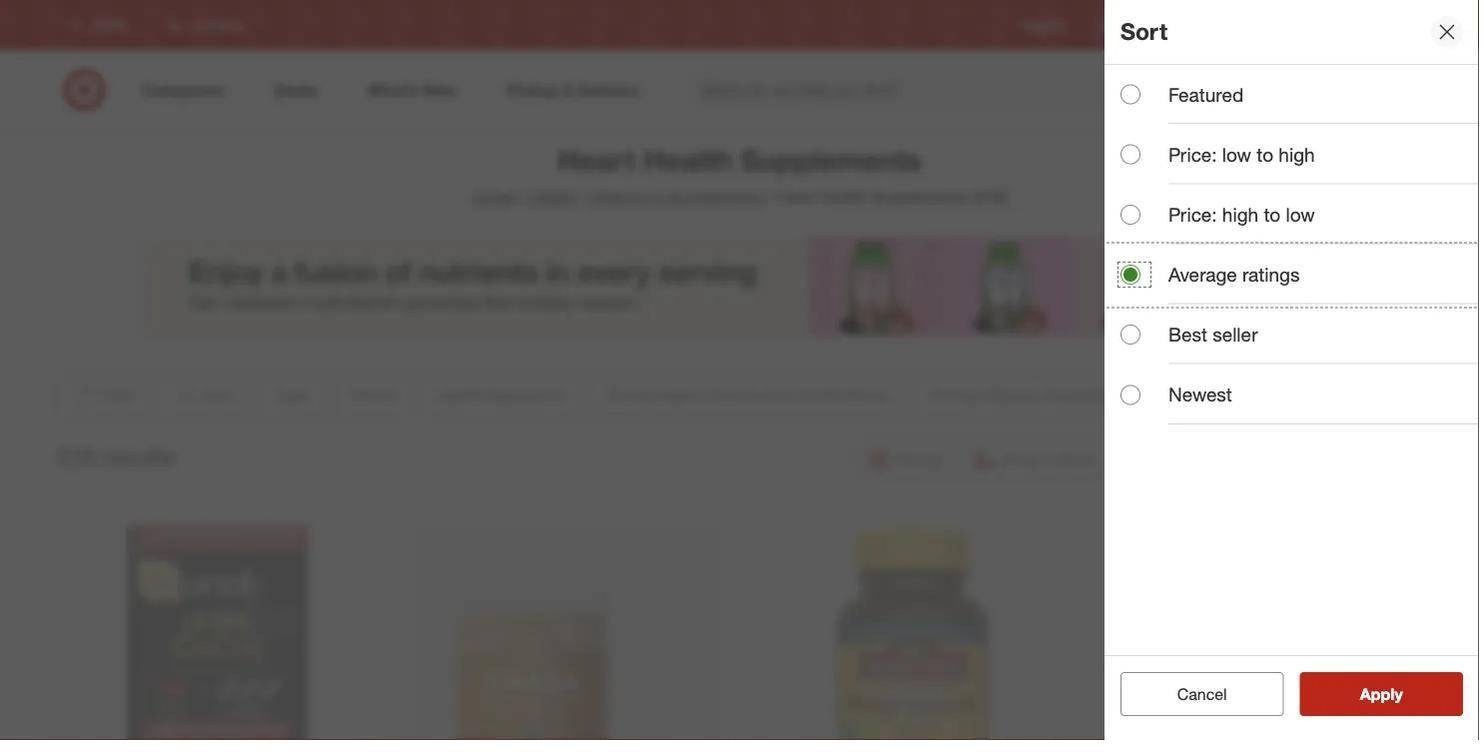 Task type: describe. For each thing, give the bounding box(es) containing it.
to for low
[[1264, 203, 1281, 226]]

1 horizontal spatial health
[[643, 142, 733, 177]]

target
[[472, 187, 516, 207]]

0 vertical spatial heart
[[558, 142, 635, 177]]

health link
[[529, 187, 575, 207]]

best
[[1169, 323, 1207, 346]]

&
[[654, 187, 664, 207]]

price: low to high
[[1169, 143, 1315, 166]]

0 vertical spatial low
[[1222, 143, 1251, 166]]

2 / from the left
[[579, 187, 585, 207]]

1 horizontal spatial low
[[1286, 203, 1315, 226]]

0 vertical spatial high
[[1279, 143, 1315, 166]]

278
[[56, 443, 95, 471]]

What can we help you find? suggestions appear below search field
[[689, 68, 1172, 112]]

1 horizontal spatial heart
[[777, 187, 817, 207]]

target link
[[472, 187, 516, 207]]

weekly ad link
[[1099, 16, 1155, 34]]

price: for price: high to low
[[1169, 203, 1217, 226]]

seller
[[1213, 323, 1258, 346]]

weekly
[[1099, 17, 1137, 32]]

price: for price: low to high
[[1169, 143, 1217, 166]]

vitamins
[[589, 187, 650, 207]]

registry
[[1022, 17, 1067, 32]]

apply
[[1360, 684, 1403, 704]]

ratings
[[1242, 263, 1300, 286]]

registry link
[[1022, 16, 1067, 34]]

23 link
[[1375, 68, 1419, 112]]

cancel button
[[1121, 672, 1284, 716]]

to for high
[[1257, 143, 1273, 166]]



Task type: vqa. For each thing, say whether or not it's contained in the screenshot.
the low
yes



Task type: locate. For each thing, give the bounding box(es) containing it.
low
[[1222, 143, 1251, 166], [1286, 203, 1315, 226]]

ad
[[1140, 17, 1155, 32]]

results
[[101, 443, 175, 471]]

0 horizontal spatial heart
[[558, 142, 635, 177]]

newest
[[1169, 383, 1232, 406]]

search
[[1158, 82, 1206, 101]]

278 results
[[56, 443, 175, 471]]

low up the ratings
[[1286, 203, 1315, 226]]

0 vertical spatial price:
[[1169, 143, 1217, 166]]

2 horizontal spatial /
[[768, 187, 773, 207]]

average
[[1169, 263, 1237, 286]]

1 price: from the top
[[1169, 143, 1217, 166]]

average ratings
[[1169, 263, 1300, 286]]

best seller
[[1169, 323, 1258, 346]]

0 vertical spatial to
[[1257, 143, 1273, 166]]

2 horizontal spatial health
[[821, 187, 868, 207]]

health
[[643, 142, 733, 177], [529, 187, 575, 207], [821, 187, 868, 207]]

heart
[[558, 142, 635, 177], [777, 187, 817, 207]]

price: down featured
[[1169, 143, 1217, 166]]

low up the price: high to low on the top of page
[[1222, 143, 1251, 166]]

/ right health "link"
[[579, 187, 585, 207]]

1 vertical spatial heart
[[777, 187, 817, 207]]

price:
[[1169, 143, 1217, 166], [1169, 203, 1217, 226]]

featured
[[1169, 83, 1244, 106]]

23
[[1400, 70, 1411, 83]]

0 horizontal spatial low
[[1222, 143, 1251, 166]]

to
[[1257, 143, 1273, 166], [1264, 203, 1281, 226]]

sort
[[1121, 18, 1168, 46]]

apply button
[[1300, 672, 1463, 716]]

None radio
[[1121, 265, 1141, 285], [1121, 385, 1141, 405], [1121, 265, 1141, 285], [1121, 385, 1141, 405]]

0 horizontal spatial health
[[529, 187, 575, 207]]

search button
[[1158, 68, 1206, 116]]

vitamins & supplements link
[[589, 187, 764, 207]]

1 vertical spatial low
[[1286, 203, 1315, 226]]

3 / from the left
[[768, 187, 773, 207]]

1 vertical spatial high
[[1222, 203, 1259, 226]]

0 horizontal spatial high
[[1222, 203, 1259, 226]]

None radio
[[1121, 84, 1141, 104], [1121, 145, 1141, 165], [1121, 205, 1141, 225], [1121, 325, 1141, 345], [1121, 84, 1141, 104], [1121, 145, 1141, 165], [1121, 205, 1141, 225], [1121, 325, 1141, 345]]

/ right vitamins & supplements link at the top of the page
[[768, 187, 773, 207]]

advertisement region
[[140, 237, 1339, 336]]

1 horizontal spatial /
[[579, 187, 585, 207]]

1 horizontal spatial high
[[1279, 143, 1315, 166]]

high
[[1279, 143, 1315, 166], [1222, 203, 1259, 226]]

cancel
[[1177, 684, 1227, 704]]

supplements
[[741, 142, 922, 177], [669, 187, 764, 207], [872, 187, 967, 207]]

high down price: low to high
[[1222, 203, 1259, 226]]

/ right target link
[[520, 187, 525, 207]]

price: up average
[[1169, 203, 1217, 226]]

price: high to low
[[1169, 203, 1315, 226]]

heart health supplements target / health / vitamins & supplements / heart health supplements (278)
[[472, 142, 1007, 207]]

0 horizontal spatial /
[[520, 187, 525, 207]]

2 price: from the top
[[1169, 203, 1217, 226]]

weekly ad
[[1099, 17, 1155, 32]]

to up the ratings
[[1264, 203, 1281, 226]]

1 vertical spatial price:
[[1169, 203, 1217, 226]]

1 / from the left
[[520, 187, 525, 207]]

to up the price: high to low on the top of page
[[1257, 143, 1273, 166]]

/
[[520, 187, 525, 207], [579, 187, 585, 207], [768, 187, 773, 207]]

high up the price: high to low on the top of page
[[1279, 143, 1315, 166]]

(278)
[[972, 187, 1007, 207]]

1 vertical spatial to
[[1264, 203, 1281, 226]]

sort dialog
[[1105, 0, 1479, 740]]



